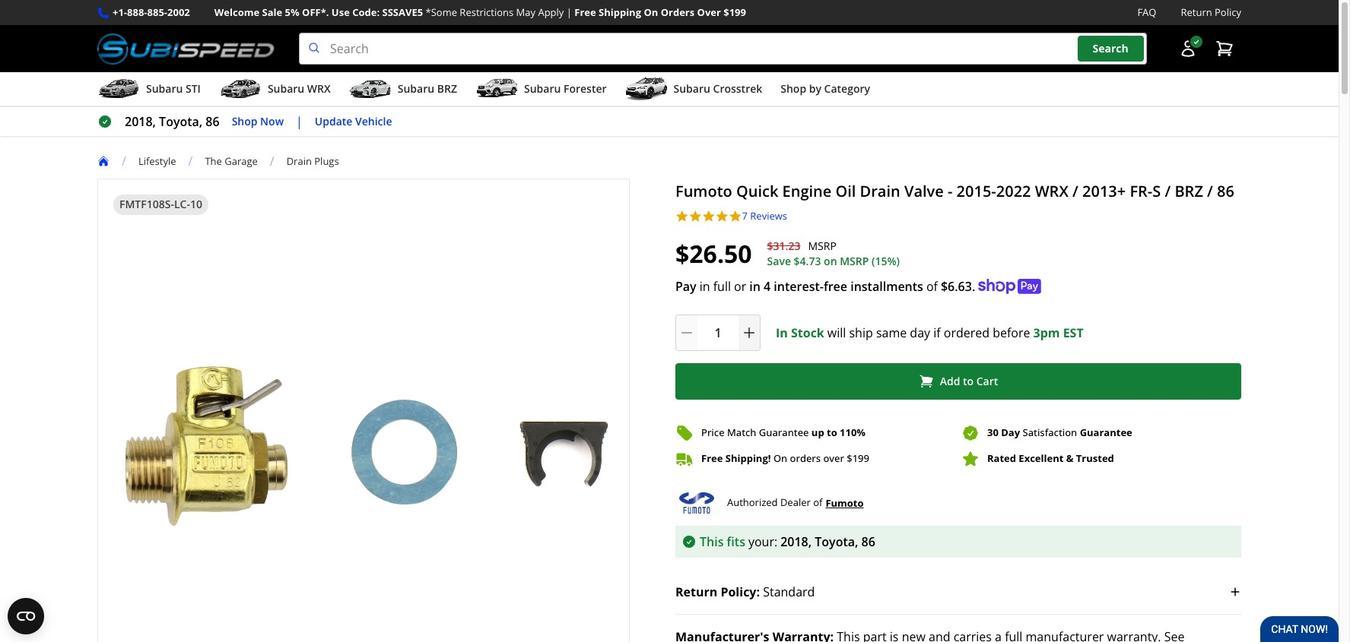 Task type: locate. For each thing, give the bounding box(es) containing it.
shop left 'now'
[[232, 114, 258, 128]]

| right apply
[[567, 5, 572, 19]]

0 horizontal spatial on
[[644, 5, 658, 19]]

2 horizontal spatial 86
[[1217, 181, 1235, 202]]

to right "up"
[[827, 426, 837, 440]]

0 vertical spatial free
[[575, 5, 596, 19]]

1 horizontal spatial on
[[774, 452, 788, 466]]

fits
[[727, 534, 746, 551]]

on left the orders
[[774, 452, 788, 466]]

return for return policy
[[1181, 5, 1213, 19]]

0 vertical spatial of
[[927, 278, 938, 295]]

drain plugs link
[[287, 154, 351, 168], [287, 154, 339, 168]]

toyota, down fumoto 'link'
[[815, 534, 858, 551]]

0 horizontal spatial free
[[575, 5, 596, 19]]

subaru for subaru sti
[[146, 82, 183, 96]]

1 vertical spatial toyota,
[[815, 534, 858, 551]]

of left the $6.63 at the right
[[927, 278, 938, 295]]

free
[[575, 5, 596, 19], [701, 452, 723, 466]]

0 vertical spatial drain
[[287, 154, 312, 168]]

0 horizontal spatial fumoto
[[676, 181, 733, 202]]

msrp right on
[[840, 254, 869, 268]]

-
[[948, 181, 953, 202]]

subaru brz button
[[349, 75, 457, 106]]

0 horizontal spatial in
[[700, 278, 710, 295]]

day
[[910, 325, 931, 341]]

wrx right "2022" in the top right of the page
[[1035, 181, 1069, 202]]

1 horizontal spatial toyota,
[[815, 534, 858, 551]]

86 up the
[[206, 113, 220, 130]]

86
[[206, 113, 220, 130], [1217, 181, 1235, 202], [862, 534, 876, 551]]

in left full
[[700, 278, 710, 295]]

shipping!
[[726, 452, 771, 466]]

86 right s
[[1217, 181, 1235, 202]]

1 vertical spatial fumoto
[[826, 496, 864, 510]]

fumoto image
[[676, 493, 718, 514]]

1 horizontal spatial to
[[963, 374, 974, 389]]

2 vertical spatial 86
[[862, 534, 876, 551]]

shop now link
[[232, 113, 284, 130]]

free right apply
[[575, 5, 596, 19]]

return left policy on the top of page
[[1181, 5, 1213, 19]]

fumoto link
[[826, 495, 864, 512]]

1 horizontal spatial guarantee
[[1080, 426, 1133, 440]]

drain right oil
[[860, 181, 901, 202]]

0 vertical spatial 86
[[206, 113, 220, 130]]

off*.
[[302, 5, 329, 19]]

home image
[[97, 155, 110, 167]]

to
[[963, 374, 974, 389], [827, 426, 837, 440]]

the garage link
[[205, 154, 270, 168], [205, 154, 258, 168]]

crosstrek
[[713, 82, 763, 96]]

wrx inside dropdown button
[[307, 82, 331, 96]]

the
[[205, 154, 222, 168]]

1 vertical spatial 86
[[1217, 181, 1235, 202]]

drain left 'plugs'
[[287, 154, 312, 168]]

0 horizontal spatial return
[[676, 584, 718, 601]]

fumoto down over
[[826, 496, 864, 510]]

0 horizontal spatial $199
[[724, 5, 746, 19]]

subaru sti
[[146, 82, 201, 96]]

return left policy:
[[676, 584, 718, 601]]

*some
[[426, 5, 457, 19]]

0 horizontal spatial guarantee
[[759, 426, 809, 440]]

subaru wrx button
[[219, 75, 331, 106]]

shop left by
[[781, 82, 807, 96]]

a subaru crosstrek thumbnail image image
[[625, 78, 668, 101]]

to right add
[[963, 374, 974, 389]]

2018, right your:
[[781, 534, 812, 551]]

86 down fumoto 'link'
[[862, 534, 876, 551]]

wrx
[[307, 82, 331, 96], [1035, 181, 1069, 202]]

interest-
[[774, 278, 824, 295]]

subispeed logo image
[[97, 33, 275, 65]]

fumoto
[[676, 181, 733, 202], [826, 496, 864, 510]]

guarantee
[[759, 426, 809, 440], [1080, 426, 1133, 440]]

2015-
[[957, 181, 997, 202]]

plugs
[[314, 154, 339, 168]]

brz right s
[[1175, 181, 1204, 202]]

brz inside dropdown button
[[437, 82, 457, 96]]

rated excellent & trusted
[[988, 452, 1114, 466]]

star image
[[716, 210, 729, 223]]

$31.23 msrp save $4.73 on msrp (15%)
[[767, 239, 900, 268]]

subaru
[[146, 82, 183, 96], [268, 82, 305, 96], [398, 82, 435, 96], [524, 82, 561, 96], [674, 82, 711, 96]]

1 horizontal spatial msrp
[[840, 254, 869, 268]]

0 horizontal spatial to
[[827, 426, 837, 440]]

return inside "link"
[[1181, 5, 1213, 19]]

1 horizontal spatial return
[[1181, 5, 1213, 19]]

lifestyle
[[138, 154, 176, 168]]

subaru left forester at the top
[[524, 82, 561, 96]]

0 vertical spatial on
[[644, 5, 658, 19]]

/
[[122, 153, 126, 170], [188, 153, 193, 170], [270, 153, 274, 170], [1073, 181, 1079, 202], [1165, 181, 1171, 202], [1208, 181, 1213, 202]]

return policy
[[1181, 5, 1242, 19]]

1 horizontal spatial drain
[[860, 181, 901, 202]]

0 horizontal spatial of
[[813, 496, 823, 510]]

+1-888-885-2002
[[113, 5, 190, 19]]

0 horizontal spatial shop
[[232, 114, 258, 128]]

increment image
[[742, 325, 757, 341]]

brz
[[437, 82, 457, 96], [1175, 181, 1204, 202]]

4 subaru from the left
[[524, 82, 561, 96]]

0 horizontal spatial 2018,
[[125, 113, 156, 130]]

subaru left crosstrek
[[674, 82, 711, 96]]

shop by category
[[781, 82, 870, 96]]

1 horizontal spatial of
[[927, 278, 938, 295]]

search input field
[[299, 33, 1147, 65]]

ship
[[849, 325, 873, 341]]

in left 4
[[750, 278, 761, 295]]

to inside button
[[963, 374, 974, 389]]

subaru left sti
[[146, 82, 183, 96]]

110%
[[840, 426, 866, 440]]

shop pay image
[[979, 279, 1042, 294]]

1 vertical spatial wrx
[[1035, 181, 1069, 202]]

$4.73
[[794, 254, 821, 268]]

1 horizontal spatial 2018,
[[781, 534, 812, 551]]

return for return policy: standard
[[676, 584, 718, 601]]

0 vertical spatial shop
[[781, 82, 807, 96]]

$26.50
[[676, 237, 752, 270]]

2018, down subaru sti dropdown button
[[125, 113, 156, 130]]

1 vertical spatial to
[[827, 426, 837, 440]]

on left orders
[[644, 5, 658, 19]]

1 subaru from the left
[[146, 82, 183, 96]]

3pm
[[1034, 325, 1060, 341]]

a subaru wrx thumbnail image image
[[219, 78, 262, 101]]

4
[[764, 278, 771, 295]]

policy:
[[721, 584, 760, 601]]

star image
[[676, 210, 689, 223], [689, 210, 702, 223], [702, 210, 716, 223], [729, 210, 742, 223]]

1 horizontal spatial in
[[750, 278, 761, 295]]

subaru up 'now'
[[268, 82, 305, 96]]

1 horizontal spatial $199
[[847, 452, 870, 466]]

1 vertical spatial on
[[774, 452, 788, 466]]

msrp up on
[[808, 239, 837, 253]]

shop by category button
[[781, 75, 870, 106]]

of
[[927, 278, 938, 295], [813, 496, 823, 510]]

up
[[812, 426, 824, 440]]

on
[[644, 5, 658, 19], [774, 452, 788, 466]]

fumoto up star icon
[[676, 181, 733, 202]]

30
[[988, 426, 999, 440]]

sssave5
[[382, 5, 423, 19]]

1 vertical spatial |
[[296, 113, 303, 130]]

this fits your: 2018, toyota, 86
[[700, 534, 876, 551]]

code:
[[352, 5, 380, 19]]

guarantee up trusted
[[1080, 426, 1133, 440]]

update
[[315, 114, 353, 128]]

if
[[934, 325, 941, 341]]

2 guarantee from the left
[[1080, 426, 1133, 440]]

| right 'now'
[[296, 113, 303, 130]]

2 subaru from the left
[[268, 82, 305, 96]]

brz left a subaru forester thumbnail image at the left top of page
[[437, 82, 457, 96]]

2002
[[167, 5, 190, 19]]

1 horizontal spatial free
[[701, 452, 723, 466]]

5 subaru from the left
[[674, 82, 711, 96]]

orders
[[790, 452, 821, 466]]

faq link
[[1138, 5, 1157, 21]]

return
[[1181, 5, 1213, 19], [676, 584, 718, 601]]

2013+
[[1083, 181, 1126, 202]]

0 vertical spatial return
[[1181, 5, 1213, 19]]

0 vertical spatial wrx
[[307, 82, 331, 96]]

faq
[[1138, 5, 1157, 19]]

0 horizontal spatial brz
[[437, 82, 457, 96]]

1 vertical spatial shop
[[232, 114, 258, 128]]

1 vertical spatial of
[[813, 496, 823, 510]]

category
[[824, 82, 870, 96]]

0 vertical spatial toyota,
[[159, 113, 203, 130]]

2 star image from the left
[[689, 210, 702, 223]]

add
[[940, 374, 960, 389]]

0 vertical spatial brz
[[437, 82, 457, 96]]

update vehicle
[[315, 114, 392, 128]]

1 horizontal spatial fumoto
[[826, 496, 864, 510]]

1 horizontal spatial shop
[[781, 82, 807, 96]]

decrement image
[[679, 325, 695, 341]]

subaru right a subaru brz thumbnail image
[[398, 82, 435, 96]]

0 horizontal spatial drain
[[287, 154, 312, 168]]

wrx up update
[[307, 82, 331, 96]]

lc-
[[174, 197, 190, 212]]

1 horizontal spatial |
[[567, 5, 572, 19]]

open widget image
[[8, 599, 44, 635]]

0 horizontal spatial wrx
[[307, 82, 331, 96]]

1 horizontal spatial 86
[[862, 534, 876, 551]]

of right dealer on the right bottom
[[813, 496, 823, 510]]

by
[[809, 82, 822, 96]]

0 horizontal spatial |
[[296, 113, 303, 130]]

toyota, down subaru sti
[[159, 113, 203, 130]]

shop now
[[232, 114, 284, 128]]

guarantee up free shipping! on orders over $199
[[759, 426, 809, 440]]

same
[[876, 325, 907, 341]]

1 horizontal spatial wrx
[[1035, 181, 1069, 202]]

0 vertical spatial 2018,
[[125, 113, 156, 130]]

None number field
[[676, 315, 761, 351]]

toyota,
[[159, 113, 203, 130], [815, 534, 858, 551]]

1 vertical spatial brz
[[1175, 181, 1204, 202]]

installments
[[851, 278, 924, 295]]

3 subaru from the left
[[398, 82, 435, 96]]

free down price
[[701, 452, 723, 466]]

1 vertical spatial return
[[676, 584, 718, 601]]

0 vertical spatial to
[[963, 374, 974, 389]]

may
[[516, 5, 536, 19]]

subaru sti button
[[97, 75, 201, 106]]

return policy link
[[1181, 5, 1242, 21]]

authorized
[[727, 496, 778, 510]]

shop inside "dropdown button"
[[781, 82, 807, 96]]



Task type: describe. For each thing, give the bounding box(es) containing it.
search
[[1093, 41, 1129, 56]]

2022
[[997, 181, 1031, 202]]

now
[[260, 114, 284, 128]]

7
[[742, 209, 748, 223]]

0 horizontal spatial msrp
[[808, 239, 837, 253]]

885-
[[147, 5, 167, 19]]

2 in from the left
[[750, 278, 761, 295]]

apply
[[538, 5, 564, 19]]

1 vertical spatial free
[[701, 452, 723, 466]]

fumoto quick engine oil drain valve - 2015-2022 wrx / 2013+ fr-s / brz / 86
[[676, 181, 1235, 202]]

fmtf108s-lc-10
[[119, 197, 202, 212]]

1 vertical spatial $199
[[847, 452, 870, 466]]

reviews
[[750, 209, 787, 223]]

policy
[[1215, 5, 1242, 19]]

price match guarantee up to 110%
[[701, 426, 866, 440]]

1 guarantee from the left
[[759, 426, 809, 440]]

the garage
[[205, 154, 258, 168]]

search button
[[1078, 36, 1144, 62]]

1 vertical spatial 2018,
[[781, 534, 812, 551]]

subaru for subaru forester
[[524, 82, 561, 96]]

drain plugs
[[287, 154, 339, 168]]

add to cart button
[[676, 363, 1242, 400]]

subaru for subaru brz
[[398, 82, 435, 96]]

5%
[[285, 5, 300, 19]]

a subaru sti thumbnail image image
[[97, 78, 140, 101]]

pay
[[676, 278, 697, 295]]

this
[[700, 534, 724, 551]]

add to cart
[[940, 374, 998, 389]]

vehicle
[[355, 114, 392, 128]]

orders
[[661, 5, 695, 19]]

subaru crosstrek button
[[625, 75, 763, 106]]

welcome sale 5% off*. use code: sssave5 *some restrictions may apply | free shipping on orders over $199
[[214, 5, 746, 19]]

subaru wrx
[[268, 82, 331, 96]]

subaru brz
[[398, 82, 457, 96]]

excellent
[[1019, 452, 1064, 466]]

cart
[[977, 374, 998, 389]]

or
[[734, 278, 747, 295]]

forester
[[564, 82, 607, 96]]

dealer
[[781, 496, 811, 510]]

will
[[828, 325, 846, 341]]

subaru crosstrek
[[674, 82, 763, 96]]

10
[[190, 197, 202, 212]]

a subaru forester thumbnail image image
[[475, 78, 518, 101]]

30 day satisfaction guarantee
[[988, 426, 1133, 440]]

day
[[1001, 426, 1020, 440]]

7 reviews link
[[742, 209, 787, 223]]

3 star image from the left
[[702, 210, 716, 223]]

1 star image from the left
[[676, 210, 689, 223]]

shop for shop by category
[[781, 82, 807, 96]]

0 vertical spatial fumoto
[[676, 181, 733, 202]]

1 vertical spatial drain
[[860, 181, 901, 202]]

4 star image from the left
[[729, 210, 742, 223]]

fr-
[[1130, 181, 1153, 202]]

save
[[767, 254, 791, 268]]

on
[[824, 254, 837, 268]]

s
[[1153, 181, 1161, 202]]

of inside authorized dealer of fumoto
[[813, 496, 823, 510]]

stock
[[791, 325, 825, 341]]

in
[[776, 325, 788, 341]]

0 vertical spatial $199
[[724, 5, 746, 19]]

+1-888-885-2002 link
[[113, 5, 190, 21]]

1 in from the left
[[700, 278, 710, 295]]

welcome
[[214, 5, 260, 19]]

0 horizontal spatial 86
[[206, 113, 220, 130]]

use
[[332, 5, 350, 19]]

over
[[697, 5, 721, 19]]

authorized dealer of fumoto
[[727, 496, 864, 510]]

fumoto inside authorized dealer of fumoto
[[826, 496, 864, 510]]

before
[[993, 325, 1031, 341]]

+1-
[[113, 5, 127, 19]]

match
[[727, 426, 757, 440]]

in stock will ship same day if ordered before 3pm est
[[776, 325, 1084, 341]]

2018, toyota, 86
[[125, 113, 220, 130]]

your:
[[749, 534, 778, 551]]

subaru for subaru wrx
[[268, 82, 305, 96]]

shop for shop now
[[232, 114, 258, 128]]

(15%)
[[872, 254, 900, 268]]

fmtf108s-
[[119, 197, 174, 212]]

subaru for subaru crosstrek
[[674, 82, 711, 96]]

standard
[[763, 584, 815, 601]]

restrictions
[[460, 5, 514, 19]]

a subaru brz thumbnail image image
[[349, 78, 392, 101]]

satisfaction
[[1023, 426, 1078, 440]]

update vehicle button
[[315, 113, 392, 130]]

button image
[[1179, 40, 1198, 58]]

rated
[[988, 452, 1016, 466]]

pay in full or in 4 interest-free installments of $6.63 .
[[676, 278, 976, 295]]

$31.23
[[767, 239, 801, 253]]

sti
[[186, 82, 201, 96]]

price
[[701, 426, 725, 440]]

trusted
[[1076, 452, 1114, 466]]

shipping
[[599, 5, 641, 19]]

free
[[824, 278, 848, 295]]

&
[[1066, 452, 1074, 466]]

free shipping! on orders over $199
[[701, 452, 870, 466]]

0 vertical spatial |
[[567, 5, 572, 19]]

full
[[713, 278, 731, 295]]

$6.63
[[941, 278, 972, 295]]

0 horizontal spatial toyota,
[[159, 113, 203, 130]]

subaru forester
[[524, 82, 607, 96]]

1 horizontal spatial brz
[[1175, 181, 1204, 202]]



Task type: vqa. For each thing, say whether or not it's contained in the screenshot.
'WRX' related to 2018 Subaru WRX STI
no



